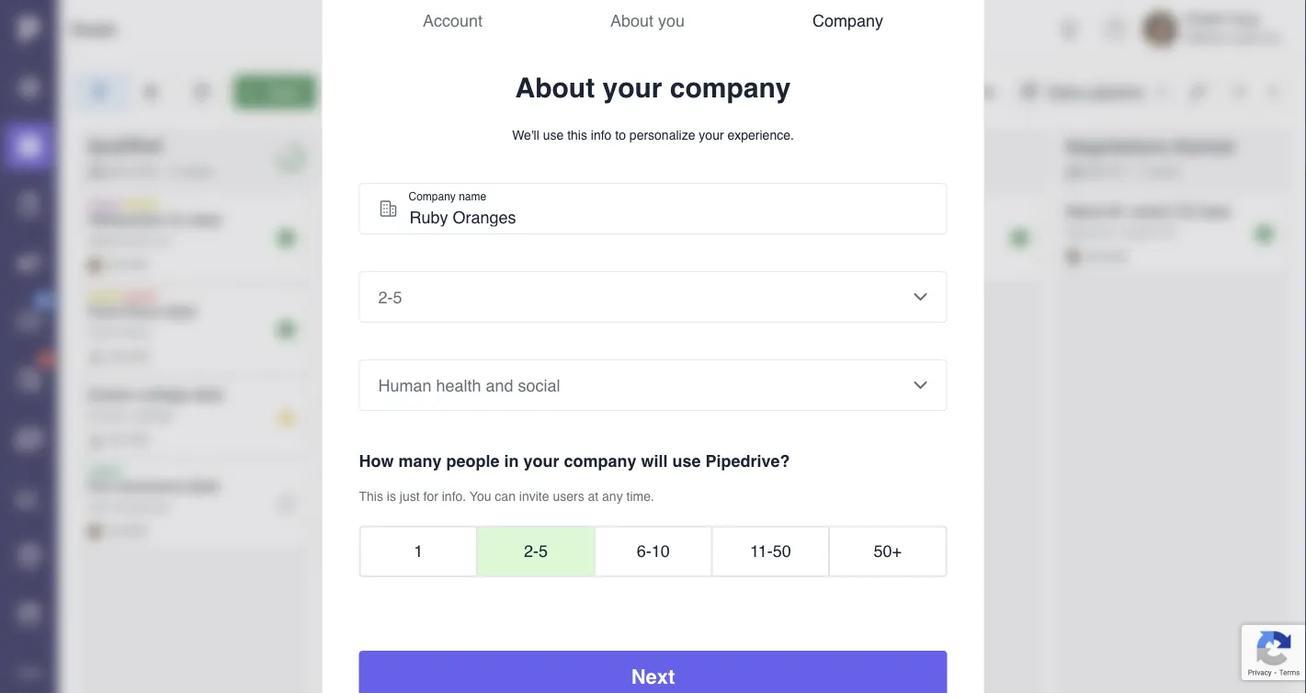Task type: locate. For each thing, give the bounding box(es) containing it.
1 vertical spatial 2-
[[524, 542, 539, 561]]

about for about you
[[610, 11, 654, 30]]

company
[[812, 11, 883, 30]]

2 vertical spatial your
[[523, 452, 559, 471]]

  text field
[[359, 183, 947, 234]]

1 horizontal spatial about
[[610, 11, 654, 30]]

next button
[[359, 651, 947, 693]]

2- down invite
[[524, 542, 539, 561]]

1 horizontal spatial your
[[602, 72, 662, 104]]

1 vertical spatial your
[[699, 127, 724, 142]]

0 horizontal spatial your
[[523, 452, 559, 471]]

1 horizontal spatial use
[[672, 452, 701, 471]]

1 vertical spatial use
[[672, 452, 701, 471]]

0 horizontal spatial about
[[515, 72, 595, 104]]

0 vertical spatial 5
[[393, 287, 402, 306]]

50+ button
[[828, 526, 947, 577]]

company up at
[[564, 452, 637, 471]]

just
[[400, 489, 420, 503]]

1 vertical spatial 2-5
[[524, 542, 548, 561]]

we'll use this info to personalize your experience.
[[512, 127, 794, 142]]

social
[[518, 376, 560, 395]]

1 horizontal spatial 2-
[[524, 542, 539, 561]]

1 vertical spatial about
[[515, 72, 595, 104]]

pipedrive?
[[705, 452, 790, 471]]

2-5 button
[[476, 526, 594, 577]]

2-5
[[378, 287, 402, 306], [524, 542, 548, 561]]

1 horizontal spatial company
[[670, 72, 791, 104]]

1 horizontal spatial 5
[[539, 542, 548, 561]]

0 vertical spatial company
[[670, 72, 791, 104]]

2 horizontal spatial your
[[699, 127, 724, 142]]

your
[[602, 72, 662, 104], [699, 127, 724, 142], [523, 452, 559, 471]]

about
[[610, 11, 654, 30], [515, 72, 595, 104]]

invite
[[519, 489, 549, 503]]

human
[[378, 376, 432, 395]]

human health and social
[[378, 376, 560, 395]]

about left you
[[610, 11, 654, 30]]

xxs image
[[913, 290, 928, 304]]

to
[[615, 127, 626, 142]]

you
[[470, 489, 491, 503]]

use left this
[[543, 127, 564, 142]]

experience.
[[727, 127, 794, 142]]

0 horizontal spatial use
[[543, 127, 564, 142]]

use
[[543, 127, 564, 142], [672, 452, 701, 471]]

5 inside "button"
[[539, 542, 548, 561]]

can
[[495, 489, 516, 503]]

xs image
[[377, 198, 399, 220]]

1 vertical spatial 5
[[539, 542, 548, 561]]

1 horizontal spatial 2-5
[[524, 542, 548, 561]]

5 up human
[[393, 287, 402, 306]]

your right personalize
[[699, 127, 724, 142]]

5 down invite
[[539, 542, 548, 561]]

for
[[423, 489, 438, 503]]

0 vertical spatial 2-5
[[378, 287, 402, 306]]

we'll
[[512, 127, 539, 142]]

use right will
[[672, 452, 701, 471]]

0 horizontal spatial 2-
[[378, 287, 393, 306]]

2-5 down xs image
[[378, 287, 402, 306]]

2-
[[378, 287, 393, 306], [524, 542, 539, 561]]

time.
[[626, 489, 654, 503]]

personalize
[[629, 127, 695, 142]]

about up this
[[515, 72, 595, 104]]

company up the experience.
[[670, 72, 791, 104]]

about you
[[610, 11, 685, 30]]

at
[[588, 489, 599, 503]]

about your company
[[515, 72, 791, 104]]

0 horizontal spatial 2-5
[[378, 287, 402, 306]]

0 vertical spatial 2-
[[378, 287, 393, 306]]

0 horizontal spatial 5
[[393, 287, 402, 306]]

0 horizontal spatial company
[[564, 452, 637, 471]]

0 vertical spatial about
[[610, 11, 654, 30]]

many
[[398, 452, 442, 471]]

0 vertical spatial use
[[543, 127, 564, 142]]

your right in at the left bottom of the page
[[523, 452, 559, 471]]

2- down xs image
[[378, 287, 393, 306]]

your up to
[[602, 72, 662, 104]]

5
[[393, 287, 402, 306], [539, 542, 548, 561]]

2-5 down invite
[[524, 542, 548, 561]]

1 vertical spatial company
[[564, 452, 637, 471]]

company
[[670, 72, 791, 104], [564, 452, 637, 471]]



Task type: vqa. For each thing, say whether or not it's contained in the screenshot.
You're
no



Task type: describe. For each thing, give the bounding box(es) containing it.
you
[[658, 11, 685, 30]]

1
[[414, 542, 423, 561]]

6-10
[[637, 542, 670, 561]]

11-50
[[750, 542, 791, 561]]

11-
[[750, 542, 773, 561]]

about for about your company
[[515, 72, 595, 104]]

is
[[387, 489, 396, 503]]

account
[[423, 11, 483, 30]]

how many people in your company will use pipedrive?
[[359, 452, 790, 471]]

any
[[602, 489, 623, 503]]

50
[[773, 542, 791, 561]]

1 button
[[359, 526, 476, 577]]

2- inside 2-5 "button"
[[524, 542, 539, 561]]

10
[[651, 542, 670, 561]]

info
[[591, 127, 612, 142]]

health
[[436, 376, 481, 395]]

next
[[631, 665, 675, 688]]

11-50 button
[[711, 526, 828, 577]]

and
[[486, 376, 513, 395]]

info.
[[442, 489, 466, 503]]

6-10 button
[[594, 526, 711, 577]]

this
[[567, 127, 587, 142]]

xxs image
[[913, 378, 928, 392]]

this
[[359, 489, 383, 503]]

will
[[641, 452, 668, 471]]

users
[[553, 489, 584, 503]]

in
[[504, 452, 519, 471]]

6-
[[637, 542, 651, 561]]

people
[[446, 452, 500, 471]]

this is just for info. you can invite users at any time.
[[359, 489, 654, 503]]

0 vertical spatial your
[[602, 72, 662, 104]]

50+
[[874, 542, 902, 561]]

how
[[359, 452, 394, 471]]

2-5 inside 2-5 "button"
[[524, 542, 548, 561]]



